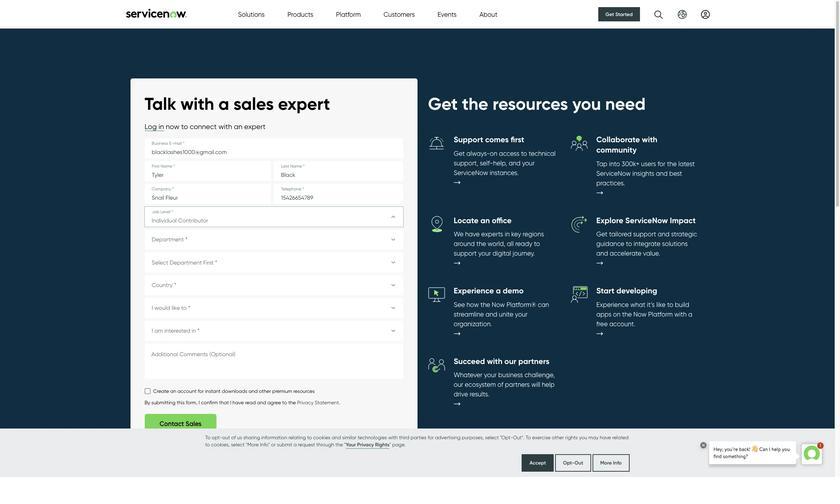 Task type: vqa. For each thing, say whether or not it's contained in the screenshot.


Task type: locate. For each thing, give the bounding box(es) containing it.
0 horizontal spatial for
[[198, 389, 204, 394]]

1 horizontal spatial privacy
[[357, 442, 374, 448]]

servicenow down into
[[597, 170, 631, 177]]

support
[[454, 135, 484, 145]]

0 horizontal spatial of
[[231, 435, 236, 441]]

1 horizontal spatial experience
[[597, 301, 629, 309]]

rights
[[566, 435, 578, 441]]

partners down 'business'
[[505, 381, 530, 389]]

0 vertical spatial of
[[498, 381, 504, 389]]

and left "best"
[[656, 170, 668, 177]]

and inside tap into 300k+ users for the latest servicenow insights and best practices.
[[656, 170, 668, 177]]

our up drive
[[454, 381, 464, 389]]

(*)
[[207, 438, 212, 444]]

of left us
[[231, 435, 236, 441]]

0 horizontal spatial now
[[492, 301, 505, 309]]

select left '"opt-'
[[486, 435, 499, 441]]

1 to from the left
[[205, 435, 211, 441]]

2 horizontal spatial have
[[600, 435, 612, 441]]

1 vertical spatial expert
[[244, 123, 266, 131]]

1 vertical spatial resources
[[294, 389, 315, 394]]

developing
[[617, 286, 658, 296]]

account.
[[610, 320, 636, 328]]

None text field
[[145, 344, 403, 379]]

1 horizontal spatial now
[[634, 311, 647, 318]]

talk
[[145, 93, 176, 115]]

products
[[288, 11, 314, 18]]

get inside get always-on access to technical support, self-help, and your servicenow instances.
[[454, 150, 465, 157]]

create an account for instant downloads and other premium resources
[[153, 389, 315, 394]]

0 vertical spatial for
[[658, 160, 666, 168]]

to
[[181, 123, 188, 131], [521, 150, 528, 157], [534, 240, 540, 248], [626, 240, 633, 248], [668, 301, 674, 309], [282, 400, 287, 406], [307, 435, 312, 441], [205, 442, 210, 448]]

create
[[153, 389, 169, 394]]

1 vertical spatial privacy
[[357, 442, 374, 448]]

guidance
[[597, 240, 625, 248]]

0 horizontal spatial privacy
[[297, 400, 314, 406]]

0 vertical spatial in
[[159, 123, 164, 131]]

our inside whatever your business challenge, our ecosystem of partners will help drive results.
[[454, 381, 464, 389]]

will
[[532, 381, 541, 389]]

contact
[[160, 421, 184, 428]]

an right create
[[170, 389, 176, 394]]

experience up how
[[454, 286, 494, 296]]

a left demo
[[496, 286, 501, 296]]

0 horizontal spatial i
[[199, 400, 200, 406]]

with up the connect on the left top
[[181, 93, 214, 115]]

value.
[[644, 250, 661, 257]]

0 horizontal spatial support
[[454, 250, 477, 257]]

this
[[177, 400, 185, 406]]

all
[[507, 240, 514, 248]]

0 vertical spatial privacy
[[297, 400, 314, 406]]

0 vertical spatial platform
[[336, 11, 361, 18]]

1 horizontal spatial "
[[390, 442, 391, 448]]

1 vertical spatial partners
[[505, 381, 530, 389]]

your inside see how the now platform® can streamline and unite your organization.
[[515, 311, 528, 318]]

and inside see how the now platform® can streamline and unite your organization.
[[486, 311, 498, 318]]

privacy left statement
[[297, 400, 314, 406]]

1 horizontal spatial on
[[614, 311, 621, 318]]

first
[[511, 135, 525, 145]]

2 horizontal spatial for
[[658, 160, 666, 168]]

privacy down technologies
[[357, 442, 374, 448]]

to
[[205, 435, 211, 441], [526, 435, 531, 441]]

1 " from the left
[[345, 442, 346, 448]]

have
[[466, 231, 480, 238], [233, 400, 244, 406], [600, 435, 612, 441]]

0 vertical spatial now
[[492, 301, 505, 309]]

whatever
[[454, 372, 483, 379]]

support up integrate
[[634, 231, 657, 238]]

1 horizontal spatial other
[[552, 435, 564, 441]]

0 vertical spatial other
[[259, 389, 271, 394]]

for right users
[[658, 160, 666, 168]]

1 horizontal spatial of
[[498, 381, 504, 389]]

in inside we have experts in key regions around the world, all ready to support your digital journey.
[[505, 231, 510, 238]]

1 horizontal spatial i
[[230, 400, 231, 406]]

community
[[597, 145, 637, 155]]

and
[[509, 160, 521, 167], [656, 170, 668, 177], [658, 231, 670, 238], [597, 250, 609, 257], [486, 311, 498, 318], [249, 389, 258, 394], [257, 400, 266, 406], [332, 435, 341, 441]]

purposes,
[[462, 435, 484, 441]]

0 horizontal spatial experience
[[454, 286, 494, 296]]

on inside experience what it's like to build apps on the now platform with a free account.
[[614, 311, 621, 318]]

to left are
[[205, 442, 210, 448]]

with up 'business'
[[487, 357, 503, 366]]

world,
[[488, 240, 506, 248]]

0 horizontal spatial expert
[[244, 123, 266, 131]]

1 vertical spatial platform
[[649, 311, 673, 318]]

talk with a sales expert
[[145, 93, 330, 115]]

0 horizontal spatial resources
[[294, 389, 315, 394]]

with up page.
[[389, 435, 398, 441]]

2 i from the left
[[230, 400, 231, 406]]

get tailored support and strategic guidance to integrate solutions and accelerate value.
[[597, 231, 698, 257]]

confirm
[[201, 400, 218, 406]]

instances.
[[490, 169, 519, 177]]

1 horizontal spatial in
[[505, 231, 510, 238]]

by submitting this form, i confirm that i have read and agree to the privacy statement .
[[145, 400, 340, 406]]

to right like at the bottom of the page
[[668, 301, 674, 309]]

read
[[245, 400, 256, 406]]

servicenow up get tailored support and strategic guidance to integrate solutions and accelerate value.
[[626, 216, 669, 225]]

partners up the challenge,
[[519, 357, 550, 366]]

or
[[271, 442, 276, 448]]

get for get always-on access to technical support, self-help, and your servicenow instances.
[[454, 150, 465, 157]]

1 horizontal spatial expert
[[278, 93, 330, 115]]

experience what it's like to build apps on the now platform with a free account.
[[597, 301, 693, 328]]

support down around
[[454, 250, 477, 257]]

contact sales
[[160, 421, 202, 428]]

1 vertical spatial of
[[231, 435, 236, 441]]

0 vertical spatial have
[[466, 231, 480, 238]]

0 vertical spatial select
[[486, 435, 499, 441]]

1 horizontal spatial have
[[466, 231, 480, 238]]

i right that
[[230, 400, 231, 406]]

other up agree
[[259, 389, 271, 394]]

out
[[575, 460, 584, 466]]

servicenow inside tap into 300k+ users for the latest servicenow insights and best practices.
[[597, 170, 631, 177]]

and left unite
[[486, 311, 498, 318]]

to up the accelerate
[[626, 240, 633, 248]]

connect
[[190, 123, 217, 131]]

"opt-
[[500, 435, 513, 441]]

our up 'business'
[[505, 357, 517, 366]]

now
[[492, 301, 505, 309], [634, 311, 647, 318]]

and left the similar on the bottom of page
[[332, 435, 341, 441]]

to up request
[[307, 435, 312, 441]]

0 vertical spatial resources
[[493, 93, 569, 115]]

1 vertical spatial other
[[552, 435, 564, 441]]

demo
[[503, 286, 524, 296]]

have right may
[[600, 435, 612, 441]]

1 horizontal spatial support
[[634, 231, 657, 238]]

now up unite
[[492, 301, 505, 309]]

have up around
[[466, 231, 480, 238]]

and down guidance
[[597, 250, 609, 257]]

privacy statement link
[[297, 400, 339, 406]]

privacy
[[297, 400, 314, 406], [357, 442, 374, 448]]

0 horizontal spatial in
[[159, 123, 164, 131]]

challenge,
[[525, 372, 555, 379]]

" left page.
[[390, 442, 391, 448]]

have down downloads
[[233, 400, 244, 406]]

1 vertical spatial you
[[580, 435, 588, 441]]

0 vertical spatial support
[[634, 231, 657, 238]]

experience for experience a demo
[[454, 286, 494, 296]]

experience for experience what it's like to build apps on the now platform with a free account.
[[597, 301, 629, 309]]

log in now to connect with an expert
[[145, 123, 266, 131]]

info"
[[260, 442, 270, 448]]

experience a demo
[[454, 286, 524, 296]]

the inside we have experts in key regions around the world, all ready to support your digital journey.
[[477, 240, 487, 248]]

with inside experience what it's like to build apps on the now platform with a free account.
[[675, 311, 687, 318]]

" down the similar on the bottom of page
[[345, 442, 346, 448]]

1 horizontal spatial our
[[505, 357, 517, 366]]

0 vertical spatial experience
[[454, 286, 494, 296]]

2 " from the left
[[390, 442, 391, 448]]

in right log
[[159, 123, 164, 131]]

for right parties
[[428, 435, 434, 441]]

log in link
[[145, 123, 164, 131]]

organization.
[[454, 320, 493, 328]]

experience inside experience what it's like to build apps on the now platform with a free account.
[[597, 301, 629, 309]]

i
[[199, 400, 200, 406], [230, 400, 231, 406]]

a down the relating
[[294, 442, 297, 448]]

downloads
[[222, 389, 248, 394]]

other left rights
[[552, 435, 564, 441]]

about
[[480, 11, 498, 18]]

with right fields
[[171, 438, 180, 444]]

1 horizontal spatial to
[[526, 435, 531, 441]]

the inside experience what it's like to build apps on the now platform with a free account.
[[623, 311, 632, 318]]

0 horizontal spatial "
[[345, 442, 346, 448]]

locate
[[454, 216, 479, 225]]

your down technical
[[523, 160, 535, 167]]

technologies
[[358, 435, 387, 441]]

always-
[[467, 150, 490, 157]]

0 horizontal spatial on
[[490, 150, 498, 157]]

regions
[[523, 231, 545, 238]]

2 vertical spatial have
[[600, 435, 612, 441]]

build
[[675, 301, 690, 309]]

0 horizontal spatial select
[[231, 442, 245, 448]]

1 horizontal spatial for
[[428, 435, 434, 441]]

0 horizontal spatial to
[[205, 435, 211, 441]]

our
[[505, 357, 517, 366], [454, 381, 464, 389]]

1 vertical spatial support
[[454, 250, 477, 257]]

get started link
[[599, 7, 640, 21]]

premium
[[273, 389, 292, 394]]

0 vertical spatial on
[[490, 150, 498, 157]]

platform®
[[507, 301, 537, 309]]

2 vertical spatial for
[[428, 435, 434, 441]]

now inside see how the now platform® can streamline and unite your organization.
[[492, 301, 505, 309]]

your up 'ecosystem'
[[484, 372, 497, 379]]

0 horizontal spatial have
[[233, 400, 244, 406]]

exercise
[[533, 435, 551, 441]]

comes
[[486, 135, 509, 145]]

with up users
[[642, 135, 658, 145]]

1 vertical spatial on
[[614, 311, 621, 318]]

a down build
[[689, 311, 693, 318]]

with down build
[[675, 311, 687, 318]]

get for get the resources you need
[[428, 93, 458, 115]]

1 vertical spatial our
[[454, 381, 464, 389]]

1 vertical spatial experience
[[597, 301, 629, 309]]

in left key
[[505, 231, 510, 238]]

an left asterisk
[[181, 438, 187, 444]]

2 to from the left
[[526, 435, 531, 441]]

customers
[[384, 11, 415, 18]]

users
[[642, 160, 657, 168]]

and up solutions in the right of the page
[[658, 231, 670, 238]]

opt-
[[564, 460, 575, 466]]

business
[[499, 372, 523, 379]]

0 horizontal spatial our
[[454, 381, 464, 389]]

required.
[[222, 438, 242, 444]]

experience up apps
[[597, 301, 629, 309]]

on up "account."
[[614, 311, 621, 318]]

whatever your business challenge, our ecosystem of partners will help drive results.
[[454, 372, 555, 398]]

servicenow image
[[125, 8, 188, 18]]

i right form,
[[199, 400, 200, 406]]

0 horizontal spatial other
[[259, 389, 271, 394]]

to left opt-
[[205, 435, 211, 441]]

"more
[[246, 442, 259, 448]]

rights
[[375, 442, 390, 448]]

1 horizontal spatial select
[[486, 435, 499, 441]]

resources
[[493, 93, 569, 115], [294, 389, 315, 394]]

with
[[181, 93, 214, 115], [219, 123, 232, 131], [642, 135, 658, 145], [675, 311, 687, 318], [487, 357, 503, 366], [389, 435, 398, 441], [171, 438, 180, 444]]

" inside your privacy rights " page.
[[390, 442, 391, 448]]

integrate
[[634, 240, 661, 248]]

insights
[[633, 170, 655, 177]]

your down the world,
[[479, 250, 491, 257]]

1 vertical spatial in
[[505, 231, 510, 238]]

are
[[213, 438, 221, 444]]

your down platform® at the bottom
[[515, 311, 528, 318]]

to right the access
[[521, 150, 528, 157]]

1 vertical spatial now
[[634, 311, 647, 318]]

customers button
[[384, 9, 415, 19]]

on up "help,"
[[490, 150, 498, 157]]

now down what
[[634, 311, 647, 318]]

1 horizontal spatial platform
[[649, 311, 673, 318]]

to opt-out of us sharing information relating to cookies and similar technologies with third parties for advertising purposes, select "opt-out".  to exercise other rights you may have related to cookies, select "more info" or submit a request through the "
[[205, 435, 629, 448]]

to right out".
[[526, 435, 531, 441]]

servicenow
[[454, 169, 489, 177], [597, 170, 631, 177], [626, 216, 669, 225]]

get inside get tailored support and strategic guidance to integrate solutions and accelerate value.
[[597, 231, 608, 238]]

your inside get always-on access to technical support, self-help, and your servicenow instances.
[[523, 160, 535, 167]]

select down us
[[231, 442, 245, 448]]

to down regions
[[534, 240, 540, 248]]

events
[[438, 11, 457, 18]]

with right the connect on the left top
[[219, 123, 232, 131]]

accelerate
[[610, 250, 642, 257]]

and down the access
[[509, 160, 521, 167]]

solutions
[[238, 11, 265, 18]]

for left instant
[[198, 389, 204, 394]]

servicenow down support,
[[454, 169, 489, 177]]

of down 'business'
[[498, 381, 504, 389]]

get for get started
[[606, 11, 615, 17]]

tap
[[597, 160, 608, 168]]



Task type: describe. For each thing, give the bounding box(es) containing it.
of inside whatever your business challenge, our ecosystem of partners will help drive results.
[[498, 381, 504, 389]]

self-
[[480, 160, 494, 167]]

drive
[[454, 391, 468, 398]]

solutions button
[[238, 9, 265, 19]]

platform inside experience what it's like to build apps on the now platform with a free account.
[[649, 311, 673, 318]]

a inside experience what it's like to build apps on the now platform with a free account.
[[689, 311, 693, 318]]

to inside get tailored support and strategic guidance to integrate solutions and accelerate value.
[[626, 240, 633, 248]]

Last Name text field
[[274, 161, 403, 181]]

to inside experience what it's like to build apps on the now platform with a free account.
[[668, 301, 674, 309]]

what
[[631, 301, 646, 309]]

Business E-mail text field
[[145, 139, 403, 159]]

and inside get always-on access to technical support, self-help, and your servicenow instances.
[[509, 160, 521, 167]]

Company text field
[[145, 184, 271, 204]]

support inside we have experts in key regions around the world, all ready to support your digital journey.
[[454, 250, 477, 257]]

free
[[597, 320, 608, 328]]

1 i from the left
[[199, 400, 200, 406]]

accept button
[[522, 455, 554, 472]]

parties
[[411, 435, 427, 441]]

journey.
[[513, 250, 535, 257]]

to right agree
[[282, 400, 287, 406]]

your inside we have experts in key regions around the world, all ready to support your digital journey.
[[479, 250, 491, 257]]

your inside whatever your business challenge, our ecosystem of partners will help drive results.
[[484, 372, 497, 379]]

agree
[[268, 400, 281, 406]]

explore servicenow impact
[[597, 216, 696, 225]]

opt-out button
[[556, 455, 592, 472]]

300k+
[[622, 160, 640, 168]]

relating
[[289, 435, 306, 441]]

solutions
[[663, 240, 688, 248]]

0 vertical spatial expert
[[278, 93, 330, 115]]

cookies,
[[211, 442, 230, 448]]

an up experts
[[481, 216, 490, 225]]

for inside to opt-out of us sharing information relating to cookies and similar technologies with third parties for advertising purposes, select "opt-out".  to exercise other rights you may have related to cookies, select "more info" or submit a request through the "
[[428, 435, 434, 441]]

with inside to opt-out of us sharing information relating to cookies and similar technologies with third parties for advertising purposes, select "opt-out".  to exercise other rights you may have related to cookies, select "more info" or submit a request through the "
[[389, 435, 398, 441]]

on inside get always-on access to technical support, self-help, and your servicenow instances.
[[490, 150, 498, 157]]

your
[[346, 442, 356, 448]]

accept
[[530, 460, 546, 466]]

to inside get always-on access to technical support, self-help, and your servicenow instances.
[[521, 150, 528, 157]]

and inside to opt-out of us sharing information relating to cookies and similar technologies with third parties for advertising purposes, select "opt-out".  to exercise other rights you may have related to cookies, select "more info" or submit a request through the "
[[332, 435, 341, 441]]

you inside to opt-out of us sharing information relating to cookies and similar technologies with third parties for advertising purposes, select "opt-out".  to exercise other rights you may have related to cookies, select "more info" or submit a request through the "
[[580, 435, 588, 441]]

results.
[[470, 391, 490, 398]]

First Name text field
[[145, 161, 271, 181]]

of inside to opt-out of us sharing information relating to cookies and similar technologies with third parties for advertising purposes, select "opt-out".  to exercise other rights you may have related to cookies, select "more info" or submit a request through the "
[[231, 435, 236, 441]]

have inside we have experts in key regions around the world, all ready to support your digital journey.
[[466, 231, 480, 238]]

sales
[[234, 93, 274, 115]]

can
[[538, 301, 550, 309]]

0 horizontal spatial platform
[[336, 11, 361, 18]]

the inside to opt-out of us sharing information relating to cookies and similar technologies with third parties for advertising purposes, select "opt-out".  to exercise other rights you may have related to cookies, select "more info" or submit a request through the "
[[336, 442, 343, 448]]

partners inside whatever your business challenge, our ecosystem of partners will help drive results.
[[505, 381, 530, 389]]

your privacy rights link
[[346, 441, 390, 449]]

0 vertical spatial our
[[505, 357, 517, 366]]

account
[[178, 389, 197, 394]]

ecosystem
[[465, 381, 496, 389]]

help
[[542, 381, 555, 389]]

a inside to opt-out of us sharing information relating to cookies and similar technologies with third parties for advertising purposes, select "opt-out".  to exercise other rights you may have related to cookies, select "more info" or submit a request through the "
[[294, 442, 297, 448]]

us
[[237, 435, 242, 441]]

more info
[[601, 460, 622, 466]]

start developing
[[597, 286, 658, 296]]

1 vertical spatial for
[[198, 389, 204, 394]]

Telephone telephone field
[[274, 184, 403, 204]]

other inside to opt-out of us sharing information relating to cookies and similar technologies with third parties for advertising purposes, select "opt-out".  to exercise other rights you may have related to cookies, select "more info" or submit a request through the "
[[552, 435, 564, 441]]

servicenow inside get always-on access to technical support, self-help, and your servicenow instances.
[[454, 169, 489, 177]]

like
[[657, 301, 666, 309]]

around
[[454, 240, 475, 248]]

form,
[[186, 400, 198, 406]]

related
[[613, 435, 629, 441]]

practices.
[[597, 179, 626, 187]]

start
[[597, 286, 615, 296]]

sharing
[[244, 435, 260, 441]]

third
[[399, 435, 410, 441]]

apps
[[597, 311, 612, 318]]

we
[[454, 231, 464, 238]]

collaborate with community
[[597, 135, 658, 155]]

it's
[[648, 301, 655, 309]]

an down talk with a sales expert
[[234, 123, 243, 131]]

we have experts in key regions around the world, all ready to support your digital journey.
[[454, 231, 545, 257]]

impact
[[670, 216, 696, 225]]

into
[[610, 160, 621, 168]]

1 vertical spatial have
[[233, 400, 244, 406]]

form fields with an asterisk (*) are required.
[[145, 438, 242, 444]]

office
[[492, 216, 512, 225]]

now
[[166, 123, 180, 131]]

your privacy rights " page.
[[346, 442, 406, 448]]

have inside to opt-out of us sharing information relating to cookies and similar technologies with third parties for advertising purposes, select "opt-out".  to exercise other rights you may have related to cookies, select "more info" or submit a request through the "
[[600, 435, 612, 441]]

and up read
[[249, 389, 258, 394]]

now inside experience what it's like to build apps on the now platform with a free account.
[[634, 311, 647, 318]]

0 vertical spatial partners
[[519, 357, 550, 366]]

products button
[[288, 9, 314, 19]]

form
[[145, 438, 156, 444]]

a up log in now to connect with an expert
[[219, 93, 229, 115]]

out
[[222, 435, 230, 441]]

support,
[[454, 160, 479, 167]]

cookies
[[313, 435, 331, 441]]

support inside get tailored support and strategic guidance to integrate solutions and accelerate value.
[[634, 231, 657, 238]]

.
[[339, 400, 340, 406]]

0 vertical spatial you
[[573, 93, 602, 115]]

opt-
[[212, 435, 222, 441]]

digital
[[493, 250, 511, 257]]

opt-out
[[564, 460, 584, 466]]

1 vertical spatial select
[[231, 442, 245, 448]]

the inside see how the now platform® can streamline and unite your organization.
[[481, 301, 491, 309]]

out".
[[513, 435, 525, 441]]

see how the now platform® can streamline and unite your organization.
[[454, 301, 550, 328]]

the inside tap into 300k+ users for the latest servicenow insights and best practices.
[[668, 160, 677, 168]]

access
[[499, 150, 520, 157]]

and right read
[[257, 400, 266, 406]]

info
[[614, 460, 622, 466]]

asterisk
[[189, 438, 206, 444]]

1 horizontal spatial resources
[[493, 93, 569, 115]]

similar
[[342, 435, 357, 441]]

streamline
[[454, 311, 484, 318]]

contact sales button
[[145, 414, 217, 434]]

go to servicenow account image
[[701, 10, 710, 19]]

advertising
[[435, 435, 461, 441]]

" inside to opt-out of us sharing information relating to cookies and similar technologies with third parties for advertising purposes, select "opt-out".  to exercise other rights you may have related to cookies, select "more info" or submit a request through the "
[[345, 442, 346, 448]]

latest
[[679, 160, 695, 168]]

get for get tailored support and strategic guidance to integrate solutions and accelerate value.
[[597, 231, 608, 238]]

information
[[262, 435, 288, 441]]

to inside we have experts in key regions around the world, all ready to support your digital journey.
[[534, 240, 540, 248]]

best
[[670, 170, 683, 177]]

to right now
[[181, 123, 188, 131]]

succeed with our partners
[[454, 357, 550, 366]]

experts
[[482, 231, 504, 238]]

by
[[145, 400, 150, 406]]

for inside tap into 300k+ users for the latest servicenow insights and best practices.
[[658, 160, 666, 168]]

with inside collaborate with community
[[642, 135, 658, 145]]



